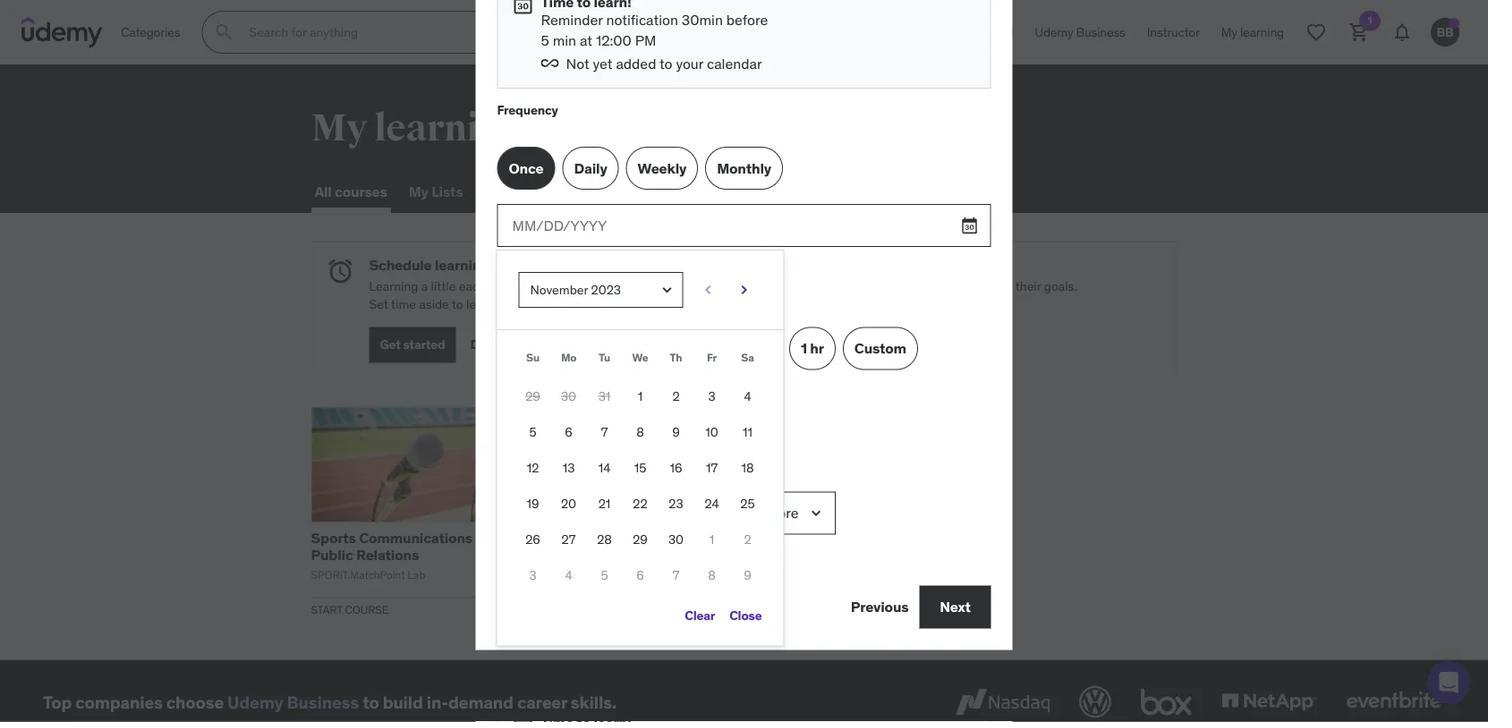 Task type: vqa. For each thing, say whether or not it's contained in the screenshot.
learning: in the bottom of the page
no



Task type: describe. For each thing, give the bounding box(es) containing it.
1 horizontal spatial 9 button
[[730, 558, 766, 594]]

min inside reminder notification 30min before 5 min at 12:00 pm
[[553, 31, 577, 49]]

aside
[[419, 296, 449, 312]]

9 for rightmost 9 button
[[744, 568, 752, 584]]

learning right make in the right top of the page
[[794, 278, 839, 294]]

min for 20 min
[[670, 339, 695, 358]]

likely
[[936, 278, 965, 294]]

0 horizontal spatial 3 button
[[515, 558, 551, 594]]

up.
[[542, 278, 559, 294]]

21
[[599, 496, 611, 512]]

24
[[705, 496, 719, 512]]

24 button
[[694, 486, 730, 522]]

weekly
[[638, 159, 687, 177]]

monthly
[[717, 159, 772, 177]]

min for 30 min
[[746, 339, 771, 358]]

15 button
[[623, 451, 658, 486]]

fr
[[707, 351, 717, 365]]

close button
[[730, 601, 762, 631]]

0 vertical spatial udemy business link
[[1024, 11, 1137, 54]]

1 horizontal spatial 1
[[710, 532, 715, 548]]

0 horizontal spatial 2 button
[[658, 379, 694, 415]]

medium image
[[513, 0, 534, 15]]

work
[[611, 550, 634, 564]]

choose
[[166, 691, 224, 713]]

this
[[497, 255, 517, 269]]

18 button
[[730, 451, 766, 486]]

sports communications and public relations sporit.matchpoint lab
[[311, 529, 501, 582]]

10 for 10
[[706, 424, 719, 441]]

mo
[[561, 351, 577, 365]]

learning up lists
[[374, 105, 524, 151]]

previous
[[851, 598, 909, 616]]

0 horizontal spatial business
[[287, 691, 359, 713]]

at
[[580, 31, 593, 49]]

schedule
[[369, 256, 432, 274]]

clear
[[685, 608, 715, 624]]

10 min
[[576, 339, 619, 358]]

volkswagen image
[[1076, 683, 1115, 722]]

frequency
[[497, 102, 558, 118]]

29 for the left the 29 button
[[526, 389, 541, 405]]

email
[[497, 550, 524, 564]]

17 button
[[694, 451, 730, 486]]

0 horizontal spatial 29 button
[[515, 379, 551, 415]]

my lists
[[409, 182, 463, 200]]

2 a from the left
[[842, 278, 849, 294]]

MM/DD/YYYY text field
[[497, 204, 991, 247]]

min for 5 min
[[520, 339, 545, 358]]

submit search image
[[213, 21, 235, 43]]

0 horizontal spatial 30
[[561, 389, 577, 405]]

previous button
[[840, 586, 920, 629]]

5 for 5 min
[[509, 339, 517, 358]]

8 for the leftmost 8 button
[[637, 424, 644, 441]]

dismiss button
[[471, 327, 517, 363]]

to right 'likely'
[[967, 278, 979, 294]]

your inside schedule learning time learning a little each day adds up. research shows that students who make learning a habit are more likely to reach their goals. set time aside to learn and get reminders using your learning scheduler.
[[636, 296, 660, 312]]

reach
[[982, 278, 1013, 294]]

field
[[520, 255, 541, 269]]

make
[[760, 278, 791, 294]]

1 vertical spatial 4 button
[[551, 558, 587, 594]]

are
[[883, 278, 901, 294]]

16
[[670, 460, 683, 476]]

0 vertical spatial udemy
[[1035, 24, 1074, 40]]

5 min
[[509, 339, 545, 358]]

1 hr
[[801, 339, 824, 358]]

start
[[311, 603, 343, 617]]

previous month image
[[700, 281, 718, 299]]

hr
[[810, 339, 824, 358]]

custom
[[855, 339, 907, 358]]

reminder for reminder
[[497, 467, 554, 484]]

1 horizontal spatial time
[[493, 256, 523, 274]]

nasdaq image
[[952, 683, 1055, 722]]

to right added
[[660, 54, 673, 72]]

12 button
[[515, 451, 551, 486]]

1 vertical spatial 6 button
[[623, 558, 658, 594]]

email notifications only work with google calendar.
[[497, 550, 742, 564]]

23 button
[[658, 486, 694, 522]]

22 button
[[623, 486, 658, 522]]

who
[[734, 278, 757, 294]]

0 vertical spatial business
[[1077, 24, 1126, 40]]

udemy image
[[21, 17, 103, 47]]

0 horizontal spatial 2
[[673, 389, 680, 405]]

0 vertical spatial 9 button
[[658, 415, 694, 451]]

communications
[[359, 529, 473, 547]]

1 vertical spatial 2 button
[[730, 522, 766, 558]]

public
[[311, 546, 353, 564]]

29 for bottommost the 29 button
[[633, 532, 648, 548]]

once
[[509, 159, 544, 177]]

0 horizontal spatial 1
[[638, 389, 643, 405]]

top
[[43, 691, 72, 713]]

11 button
[[730, 415, 766, 451]]

only
[[588, 550, 608, 564]]

build
[[383, 691, 423, 713]]

adds
[[512, 278, 539, 294]]

19
[[527, 496, 539, 512]]

schedule learning time learning a little each day adds up. research shows that students who make learning a habit are more likely to reach their goals. set time aside to learn and get reminders using your learning scheduler.
[[369, 256, 1078, 312]]

11
[[743, 424, 753, 441]]

using
[[603, 296, 633, 312]]

duration
[[497, 283, 548, 299]]

date picker dialog
[[497, 251, 784, 646]]

5 inside reminder notification 30min before 5 min at 12:00 pm
[[541, 31, 549, 49]]

get
[[521, 296, 540, 312]]

17
[[706, 460, 718, 476]]

16 button
[[658, 451, 694, 486]]

eventbrite image
[[1343, 683, 1446, 722]]

sports
[[311, 529, 356, 547]]

scheduler.
[[712, 296, 769, 312]]

reminders
[[543, 296, 600, 312]]

th
[[670, 351, 683, 365]]

box image
[[1137, 683, 1197, 722]]

reminder for reminder notification 30min before 5 min at 12:00 pm
[[541, 11, 603, 29]]

1 horizontal spatial 1 button
[[694, 522, 730, 558]]

goals.
[[1045, 278, 1078, 294]]

not yet added to your calendar
[[566, 54, 762, 72]]

get started
[[380, 337, 445, 353]]

before
[[727, 11, 768, 29]]

get started button
[[369, 327, 456, 363]]

1 horizontal spatial 4 button
[[730, 379, 766, 415]]

0 vertical spatial 6
[[565, 424, 573, 441]]

0 horizontal spatial time
[[391, 296, 416, 312]]

28
[[597, 532, 612, 548]]

habit
[[852, 278, 880, 294]]

13
[[563, 460, 575, 476]]

my for my learning
[[311, 105, 367, 151]]

learning inside schedule learning time learning a little each day adds up. research shows that students who make learning a habit are more likely to reach their goals. set time aside to learn and get reminders using your learning scheduler.
[[369, 278, 418, 294]]

1 a from the left
[[421, 278, 428, 294]]

20 button
[[551, 486, 587, 522]]

8 for bottommost 8 button
[[708, 568, 716, 584]]

next month image
[[735, 281, 753, 299]]

25 button
[[730, 486, 766, 522]]

learning tools link
[[637, 170, 739, 213]]



Task type: locate. For each thing, give the bounding box(es) containing it.
10 up 17 at the bottom left
[[706, 424, 719, 441]]

1 button right 31
[[623, 379, 658, 415]]

learning tools
[[641, 182, 736, 200]]

0 vertical spatial 9
[[673, 424, 680, 441]]

little
[[431, 278, 456, 294]]

small image
[[541, 54, 559, 72]]

1 horizontal spatial 29 button
[[623, 522, 658, 558]]

and up email
[[476, 529, 501, 547]]

6 down "with" in the left bottom of the page
[[637, 568, 644, 584]]

7 for the right 7 button
[[673, 568, 680, 584]]

daily
[[574, 159, 608, 177]]

0 vertical spatial reminder
[[541, 11, 603, 29]]

added
[[616, 54, 657, 72]]

1 horizontal spatial 7 button
[[658, 558, 694, 594]]

0 horizontal spatial 9 button
[[658, 415, 694, 451]]

1 horizontal spatial 8 button
[[694, 558, 730, 594]]

21 button
[[587, 486, 623, 522]]

1 horizontal spatial my
[[409, 182, 429, 200]]

0 horizontal spatial 30 button
[[551, 379, 587, 415]]

22
[[633, 496, 648, 512]]

0 horizontal spatial 8 button
[[623, 415, 658, 451]]

1 vertical spatial 30 button
[[658, 522, 694, 558]]

0 horizontal spatial 5 button
[[515, 415, 551, 451]]

instructor link
[[1137, 11, 1211, 54]]

1 horizontal spatial learning
[[641, 182, 699, 200]]

30 up google
[[669, 532, 684, 548]]

30 button left 31
[[551, 379, 587, 415]]

1 up calendar. at the bottom
[[710, 532, 715, 548]]

reminder up at
[[541, 11, 603, 29]]

9 for top 9 button
[[673, 424, 680, 441]]

yet
[[593, 54, 613, 72]]

14 button
[[587, 451, 623, 486]]

0 vertical spatial 29 button
[[515, 379, 551, 415]]

1 button down 24
[[694, 522, 730, 558]]

career
[[517, 691, 567, 713]]

3 for left 3 button
[[529, 568, 537, 584]]

2 button down th
[[658, 379, 694, 415]]

5
[[541, 31, 549, 49], [509, 339, 517, 358], [529, 424, 537, 441], [601, 568, 608, 584]]

29 up "with" in the left bottom of the page
[[633, 532, 648, 548]]

5 up small icon
[[541, 31, 549, 49]]

lab
[[408, 568, 426, 582]]

10 for 10 min
[[576, 339, 591, 358]]

your
[[676, 54, 704, 72], [636, 296, 660, 312]]

a left habit
[[842, 278, 849, 294]]

1 vertical spatial my
[[409, 182, 429, 200]]

4 button up 11
[[730, 379, 766, 415]]

1 horizontal spatial 10
[[706, 424, 719, 441]]

relations
[[356, 546, 419, 564]]

20 right we
[[649, 339, 667, 358]]

required.
[[554, 255, 596, 269]]

udemy business link
[[1024, 11, 1137, 54], [227, 691, 359, 713]]

20 down 13 button
[[561, 496, 577, 512]]

0 horizontal spatial 8
[[637, 424, 644, 441]]

10 inside button
[[706, 424, 719, 441]]

0 vertical spatial 4
[[744, 389, 752, 405]]

wishlist link
[[481, 170, 542, 213]]

my inside "my lists" link
[[409, 182, 429, 200]]

1 horizontal spatial 7
[[673, 568, 680, 584]]

7 down 31 button
[[601, 424, 608, 441]]

pm
[[635, 31, 657, 49]]

1 vertical spatial 29
[[633, 532, 648, 548]]

time up day
[[493, 256, 523, 274]]

with
[[637, 550, 657, 564]]

1 vertical spatial 3
[[529, 568, 537, 584]]

my lists link
[[405, 170, 467, 213]]

18
[[742, 460, 754, 476]]

learning up each
[[435, 256, 490, 274]]

30min
[[682, 11, 723, 29]]

6 up 13
[[565, 424, 573, 441]]

0 vertical spatial 8 button
[[623, 415, 658, 451]]

10 button
[[694, 415, 730, 451]]

1 vertical spatial 8
[[708, 568, 716, 584]]

19 button
[[515, 486, 551, 522]]

1 vertical spatial 29 button
[[623, 522, 658, 558]]

tu
[[599, 351, 611, 365]]

1 vertical spatial 4
[[565, 568, 573, 584]]

1 vertical spatial 8 button
[[694, 558, 730, 594]]

students
[[682, 278, 731, 294]]

1 vertical spatial time
[[391, 296, 416, 312]]

1 vertical spatial 9 button
[[730, 558, 766, 594]]

0 horizontal spatial 29
[[526, 389, 541, 405]]

1 vertical spatial 3 button
[[515, 558, 551, 594]]

4 for right "4" 'button'
[[744, 389, 752, 405]]

1 horizontal spatial 30 button
[[658, 522, 694, 558]]

0 horizontal spatial 1 button
[[623, 379, 658, 415]]

1 vertical spatial your
[[636, 296, 660, 312]]

2 down 25 button
[[744, 532, 752, 548]]

your down shows
[[636, 296, 660, 312]]

7
[[601, 424, 608, 441], [673, 568, 680, 584]]

27 button
[[551, 522, 587, 558]]

9 button up close
[[730, 558, 766, 594]]

1 horizontal spatial 6 button
[[623, 558, 658, 594]]

0 horizontal spatial 9
[[673, 424, 680, 441]]

day
[[489, 278, 509, 294]]

dismiss
[[471, 337, 517, 353]]

my up all courses at the top of the page
[[311, 105, 367, 151]]

reminder inside reminder notification 30min before 5 min at 12:00 pm
[[541, 11, 603, 29]]

4 button left only
[[551, 558, 587, 594]]

1 vertical spatial business
[[287, 691, 359, 713]]

12
[[527, 460, 539, 476]]

8 button up clear
[[694, 558, 730, 594]]

2 button down 25
[[730, 522, 766, 558]]

each
[[459, 278, 486, 294]]

26
[[526, 532, 541, 548]]

4 for the bottom "4" 'button'
[[565, 568, 573, 584]]

0 vertical spatial 29
[[526, 389, 541, 405]]

calendar.
[[697, 550, 742, 564]]

1 horizontal spatial a
[[842, 278, 849, 294]]

my for my lists
[[409, 182, 429, 200]]

set
[[369, 296, 389, 312]]

to down little
[[452, 296, 463, 312]]

learning down schedule
[[369, 278, 418, 294]]

1 horizontal spatial 2
[[744, 532, 752, 548]]

time
[[493, 256, 523, 274], [391, 296, 416, 312]]

netapp image
[[1218, 683, 1321, 722]]

0 vertical spatial 1
[[801, 339, 807, 358]]

0 horizontal spatial udemy business link
[[227, 691, 359, 713]]

my learning
[[311, 105, 524, 151]]

3 button down fr
[[694, 379, 730, 415]]

23
[[669, 496, 684, 512]]

4 down notifications
[[565, 568, 573, 584]]

5 up 12
[[529, 424, 537, 441]]

0 vertical spatial 7
[[601, 424, 608, 441]]

0 horizontal spatial your
[[636, 296, 660, 312]]

and inside sports communications and public relations sporit.matchpoint lab
[[476, 529, 501, 547]]

3 for 3 button to the right
[[709, 389, 716, 405]]

5 for left 5 button
[[529, 424, 537, 441]]

close
[[730, 608, 762, 624]]

30 min
[[725, 339, 771, 358]]

0 horizontal spatial 4
[[565, 568, 573, 584]]

min left mo
[[520, 339, 545, 358]]

skills.
[[571, 691, 617, 713]]

1 vertical spatial and
[[476, 529, 501, 547]]

udemy
[[1035, 24, 1074, 40], [227, 691, 283, 713]]

8 up "15"
[[637, 424, 644, 441]]

1 vertical spatial 10
[[706, 424, 719, 441]]

google
[[660, 550, 694, 564]]

0 vertical spatial your
[[676, 54, 704, 72]]

3 down notifications
[[529, 568, 537, 584]]

1 horizontal spatial 9
[[744, 568, 752, 584]]

4 up 11
[[744, 389, 752, 405]]

10
[[576, 339, 591, 358], [706, 424, 719, 441]]

5 down only
[[601, 568, 608, 584]]

2 horizontal spatial 1
[[801, 339, 807, 358]]

course
[[345, 603, 389, 617]]

30 up time time field
[[561, 389, 577, 405]]

1 horizontal spatial udemy business link
[[1024, 11, 1137, 54]]

next button
[[920, 586, 991, 629]]

3
[[709, 389, 716, 405], [529, 568, 537, 584]]

1 left hr
[[801, 339, 807, 358]]

0 horizontal spatial 6 button
[[551, 415, 587, 451]]

1 horizontal spatial 6
[[637, 568, 644, 584]]

5 left su
[[509, 339, 517, 358]]

3 up '10' button
[[709, 389, 716, 405]]

0 vertical spatial 20
[[649, 339, 667, 358]]

6 button left google
[[623, 558, 658, 594]]

your left calendar
[[676, 54, 704, 72]]

29 down su
[[526, 389, 541, 405]]

1
[[801, 339, 807, 358], [638, 389, 643, 405], [710, 532, 715, 548]]

Time time field
[[497, 410, 651, 453]]

all
[[315, 182, 332, 200]]

more
[[904, 278, 933, 294]]

to
[[660, 54, 673, 72], [967, 278, 979, 294], [452, 296, 463, 312], [363, 691, 379, 713]]

time right set
[[391, 296, 416, 312]]

25
[[741, 496, 755, 512]]

1 vertical spatial udemy business link
[[227, 691, 359, 713]]

0 vertical spatial time
[[493, 256, 523, 274]]

time
[[497, 385, 526, 401]]

a left little
[[421, 278, 428, 294]]

1 vertical spatial 2
[[744, 532, 752, 548]]

5 button down the 28
[[587, 558, 623, 594]]

1 horizontal spatial 3
[[709, 389, 716, 405]]

7 for topmost 7 button
[[601, 424, 608, 441]]

learning down that
[[663, 296, 709, 312]]

min right fr
[[746, 339, 771, 358]]

clear button
[[685, 601, 715, 631]]

started
[[403, 337, 445, 353]]

14
[[599, 460, 611, 476]]

udemy business
[[1035, 24, 1126, 40]]

learning down weekly at left
[[641, 182, 699, 200]]

their
[[1016, 278, 1042, 294]]

0 vertical spatial 10
[[576, 339, 591, 358]]

28 button
[[587, 522, 623, 558]]

business left "build"
[[287, 691, 359, 713]]

and down day
[[498, 296, 518, 312]]

20 inside button
[[561, 496, 577, 512]]

20 for 20
[[561, 496, 577, 512]]

courses
[[335, 182, 387, 200]]

my left lists
[[409, 182, 429, 200]]

2 vertical spatial 30
[[669, 532, 684, 548]]

my
[[311, 105, 367, 151], [409, 182, 429, 200]]

1 vertical spatial udemy
[[227, 691, 283, 713]]

1 vertical spatial 20
[[561, 496, 577, 512]]

notifications
[[527, 550, 586, 564]]

min left fr
[[670, 339, 695, 358]]

0 horizontal spatial my
[[311, 105, 367, 151]]

this field is required. alert
[[497, 247, 991, 269]]

to left "build"
[[363, 691, 379, 713]]

9 button up 16
[[658, 415, 694, 451]]

8 down calendar. at the bottom
[[708, 568, 716, 584]]

0 vertical spatial 8
[[637, 424, 644, 441]]

0 vertical spatial my
[[311, 105, 367, 151]]

None number field
[[620, 492, 692, 535]]

6 button
[[551, 415, 587, 451], [623, 558, 658, 594]]

9 up close
[[744, 568, 752, 584]]

in-
[[427, 691, 448, 713]]

1 horizontal spatial 2 button
[[730, 522, 766, 558]]

0 vertical spatial 2
[[673, 389, 680, 405]]

and inside schedule learning time learning a little each day adds up. research shows that students who make learning a habit are more likely to reach their goals. set time aside to learn and get reminders using your learning scheduler.
[[498, 296, 518, 312]]

shows
[[618, 278, 653, 294]]

0 vertical spatial learning
[[641, 182, 699, 200]]

30 button right "with" in the left bottom of the page
[[658, 522, 694, 558]]

10 left tu
[[576, 339, 591, 358]]

20 for 20 min
[[649, 339, 667, 358]]

9 button
[[658, 415, 694, 451], [730, 558, 766, 594]]

30 button
[[551, 379, 587, 415], [658, 522, 694, 558]]

0 vertical spatial 1 button
[[623, 379, 658, 415]]

9 up 16
[[673, 424, 680, 441]]

dialog
[[476, 0, 1013, 650]]

1 horizontal spatial 30
[[669, 532, 684, 548]]

1 vertical spatial reminder
[[497, 467, 554, 484]]

7 down google
[[673, 568, 680, 584]]

7 button up 14
[[587, 415, 623, 451]]

2 vertical spatial 1
[[710, 532, 715, 548]]

1 horizontal spatial 3 button
[[694, 379, 730, 415]]

0 vertical spatial 7 button
[[587, 415, 623, 451]]

3 button down "26"
[[515, 558, 551, 594]]

2 down th
[[673, 389, 680, 405]]

2 horizontal spatial 30
[[725, 339, 743, 358]]

0 vertical spatial 30 button
[[551, 379, 587, 415]]

0 vertical spatial 5 button
[[515, 415, 551, 451]]

1 vertical spatial 1 button
[[694, 522, 730, 558]]

1 horizontal spatial 8
[[708, 568, 716, 584]]

1 vertical spatial 5 button
[[587, 558, 623, 594]]

learn
[[466, 296, 495, 312]]

5 for 5 button to the bottom
[[601, 568, 608, 584]]

31
[[599, 389, 611, 405]]

min left we
[[594, 339, 619, 358]]

1 right 31 button
[[638, 389, 643, 405]]

top companies choose udemy business to build in-demand career skills.
[[43, 691, 617, 713]]

0 vertical spatial 3
[[709, 389, 716, 405]]

20 min
[[649, 339, 695, 358]]

0 vertical spatial 3 button
[[694, 379, 730, 415]]

5 button up 12
[[515, 415, 551, 451]]

8 button up "15"
[[623, 415, 658, 451]]

this field is required.
[[497, 255, 596, 269]]

reminder notification 30min before 5 min at 12:00 pm
[[541, 11, 768, 49]]

30 right fr
[[725, 339, 743, 358]]

0 horizontal spatial udemy
[[227, 691, 283, 713]]

business left 'instructor'
[[1077, 24, 1126, 40]]

0 horizontal spatial 7 button
[[587, 415, 623, 451]]

companies
[[75, 691, 163, 713]]

1 vertical spatial 1
[[638, 389, 643, 405]]

min for 10 min
[[594, 339, 619, 358]]

6 button up 13
[[551, 415, 587, 451]]

1 horizontal spatial 20
[[649, 339, 667, 358]]

reminder up 19
[[497, 467, 554, 484]]

that
[[656, 278, 679, 294]]

7 button right "with" in the left bottom of the page
[[658, 558, 694, 594]]

1 vertical spatial 9
[[744, 568, 752, 584]]

dialog containing reminder notification
[[476, 0, 1013, 650]]

min left at
[[553, 31, 577, 49]]



